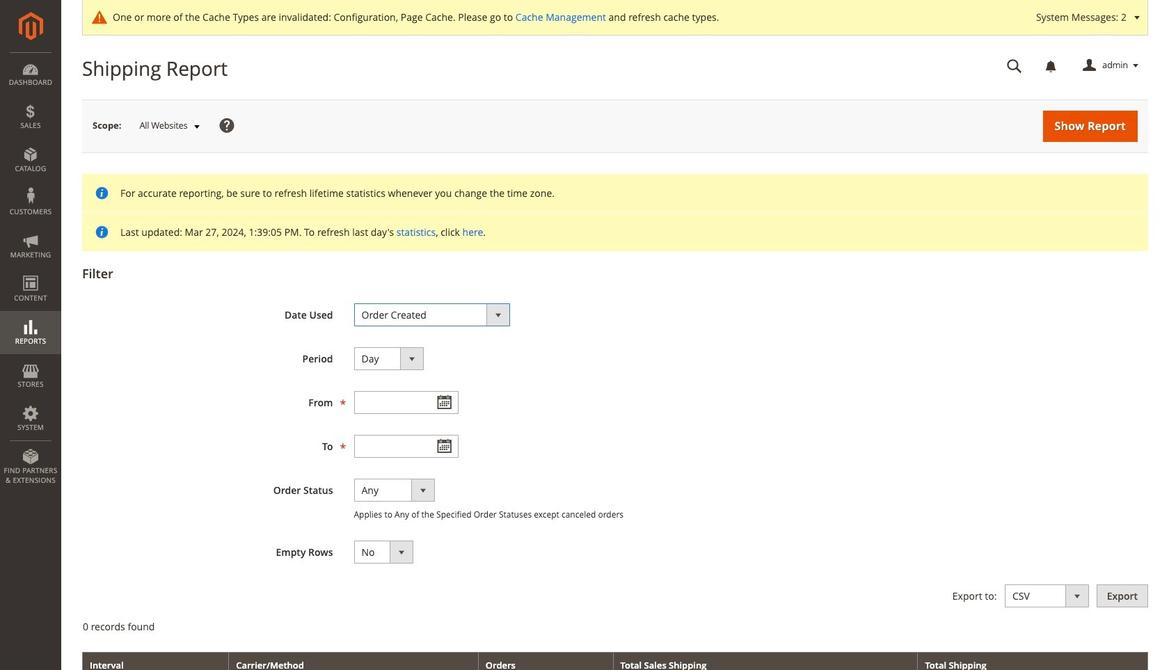 Task type: describe. For each thing, give the bounding box(es) containing it.
magento admin panel image
[[18, 12, 43, 40]]



Task type: locate. For each thing, give the bounding box(es) containing it.
menu bar
[[0, 52, 61, 492]]

None text field
[[997, 54, 1032, 78], [354, 435, 458, 458], [997, 54, 1032, 78], [354, 435, 458, 458]]

None text field
[[354, 391, 458, 414]]



